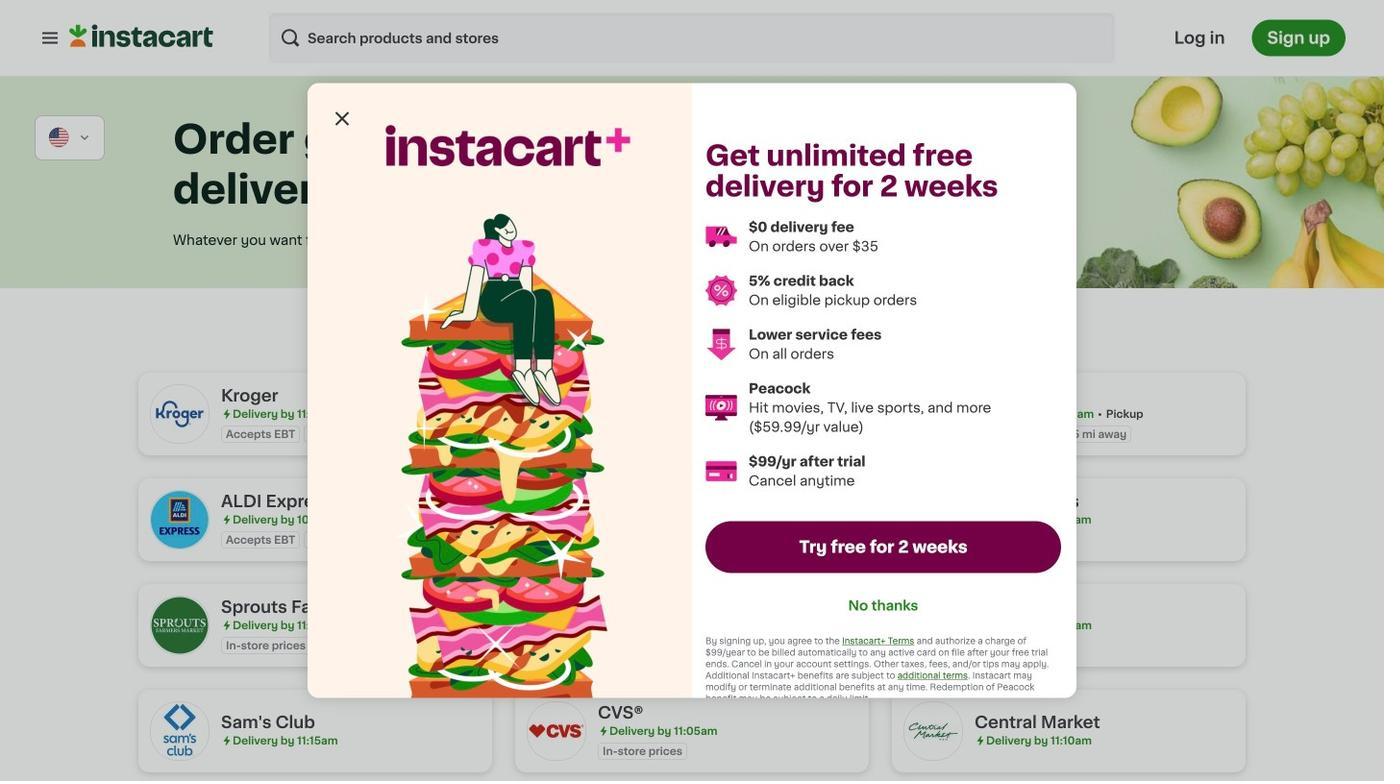 Task type: describe. For each thing, give the bounding box(es) containing it.
aldi image
[[904, 385, 964, 444]]

open main menu image
[[38, 26, 62, 50]]

brookshire's image
[[904, 490, 964, 550]]

united states element
[[47, 126, 71, 150]]

aldi express image
[[150, 490, 210, 550]]

kroger delivery now image
[[527, 385, 587, 444]]

get unlimited free delivery for 2 weeks dialog
[[308, 83, 1077, 714]]



Task type: vqa. For each thing, say whether or not it's contained in the screenshot.
Tom Thumb image
yes



Task type: locate. For each thing, give the bounding box(es) containing it.
costco image
[[527, 490, 587, 550]]

central market image
[[904, 702, 964, 762]]

walgreens image
[[904, 596, 964, 656]]

kroger image
[[150, 385, 210, 444]]

sam's club image
[[150, 702, 210, 762]]

instacart home image
[[69, 25, 213, 48]]

sprouts farmers market image
[[150, 596, 210, 656]]

tom thumb image
[[527, 596, 587, 656]]

cvs® image
[[527, 702, 587, 762]]



